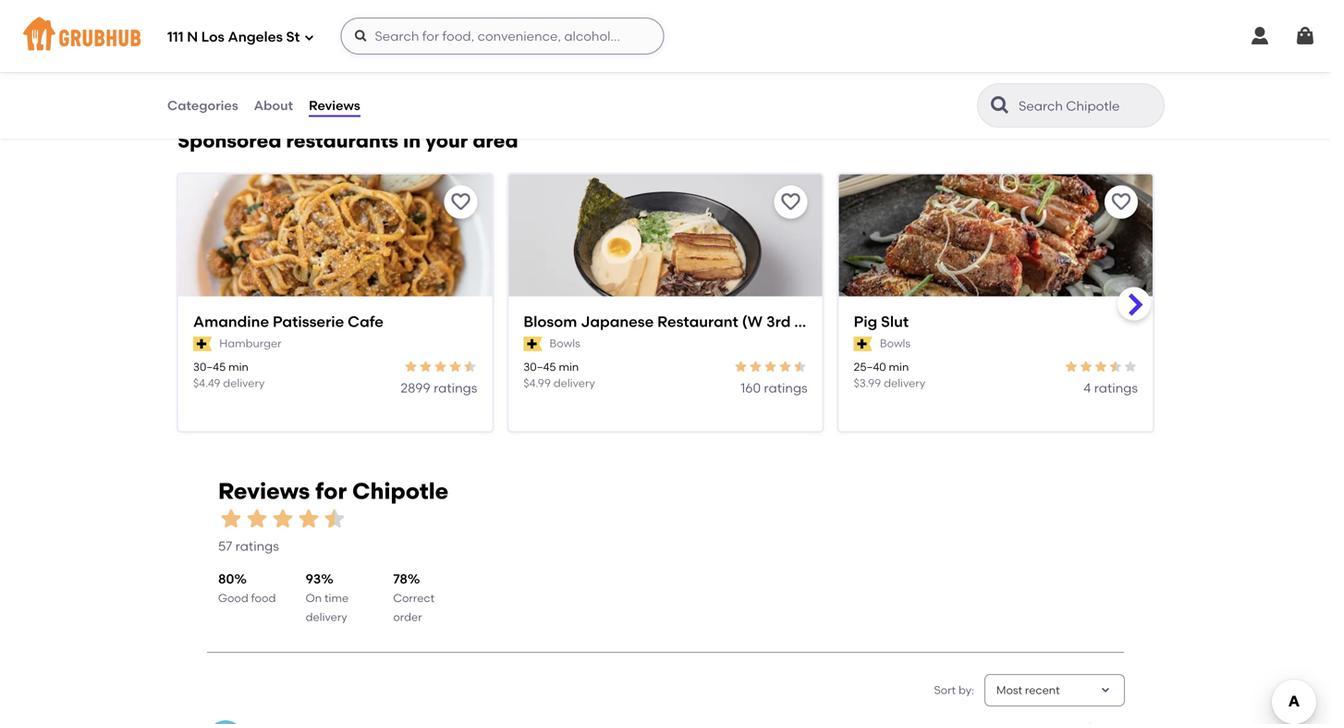 Task type: vqa. For each thing, say whether or not it's contained in the screenshot.
Catering
no



Task type: describe. For each thing, give the bounding box(es) containing it.
st
[[286, 29, 300, 45]]

good
[[218, 592, 249, 605]]

patisserie
[[273, 313, 344, 331]]

subscription pass image for amandine
[[193, 337, 212, 351]]

93 on time delivery
[[306, 571, 349, 624]]

delivery for patisserie
[[223, 376, 265, 390]]

min for patisserie
[[229, 360, 249, 374]]

bowls for japanese
[[550, 337, 581, 350]]

slut
[[881, 313, 909, 331]]

los
[[201, 29, 225, 45]]

categories button
[[166, 72, 239, 139]]

food
[[251, 592, 276, 605]]

bowls for slut
[[880, 337, 911, 350]]

correct
[[393, 592, 435, 605]]

blosom japanese restaurant (w 3rd st)
[[524, 313, 815, 331]]

subscription pass image for pig
[[854, 337, 873, 351]]

Sort by: field
[[997, 682, 1060, 698]]

30–45 min $4.49 delivery
[[193, 360, 265, 390]]

111 n los angeles st
[[167, 29, 300, 45]]

most recent
[[997, 683, 1060, 697]]

reviews button
[[308, 72, 361, 139]]

st)
[[795, 313, 815, 331]]

25–40
[[854, 360, 887, 374]]

(w
[[742, 313, 763, 331]]

your
[[426, 129, 468, 153]]

delivery inside 93 on time delivery
[[306, 610, 347, 624]]

restaurant
[[658, 313, 739, 331]]

ratings for amandine patisserie cafe
[[434, 380, 477, 396]]

min for japanese
[[559, 360, 579, 374]]

area
[[473, 129, 518, 153]]

search icon image
[[990, 94, 1012, 117]]

30–45 for blosom
[[524, 360, 556, 374]]

$4.49
[[193, 376, 220, 390]]

blosom
[[524, 313, 577, 331]]

in
[[403, 129, 421, 153]]

sponsored restaurants in your area
[[178, 129, 518, 153]]

pig slut link
[[854, 311, 1138, 332]]

160 ratings
[[741, 380, 808, 396]]

for
[[315, 477, 347, 504]]

2 horizontal spatial svg image
[[1295, 25, 1317, 47]]

Search Chipotle search field
[[1017, 97, 1159, 115]]

hamburger
[[219, 337, 282, 350]]

restaurants
[[286, 129, 399, 153]]

amandine patisserie cafe link
[[193, 311, 477, 332]]

ratings for blosom japanese restaurant (w 3rd st)
[[764, 380, 808, 396]]

amandine
[[193, 313, 269, 331]]

angeles
[[228, 29, 283, 45]]

0 horizontal spatial svg image
[[354, 29, 369, 43]]

78 correct order
[[393, 571, 435, 624]]

25–40 min $3.99 delivery
[[854, 360, 926, 390]]

min for slut
[[889, 360, 909, 374]]

cafe
[[348, 313, 384, 331]]

$4.99
[[524, 376, 551, 390]]

categories
[[167, 97, 238, 113]]



Task type: locate. For each thing, give the bounding box(es) containing it.
ratings
[[434, 380, 477, 396], [764, 380, 808, 396], [1095, 380, 1138, 396], [235, 538, 279, 554]]

pig
[[854, 313, 878, 331]]

111
[[167, 29, 184, 45]]

2 30–45 from the left
[[524, 360, 556, 374]]

reviews up 57 ratings
[[218, 477, 310, 504]]

3 save this restaurant image from the left
[[1111, 191, 1133, 213]]

min down hamburger
[[229, 360, 249, 374]]

30–45 for amandine
[[193, 360, 226, 374]]

delivery for slut
[[884, 376, 926, 390]]

2 bowls from the left
[[880, 337, 911, 350]]

0 horizontal spatial min
[[229, 360, 249, 374]]

amandine patisserie cafe logo image
[[178, 174, 492, 330]]

30–45
[[193, 360, 226, 374], [524, 360, 556, 374]]

2899
[[401, 380, 431, 396]]

min inside 30–45 min $4.49 delivery
[[229, 360, 249, 374]]

save this restaurant image for restaurant
[[780, 191, 802, 213]]

delivery down time
[[306, 610, 347, 624]]

pig slut logo image
[[839, 174, 1153, 330]]

2 subscription pass image from the left
[[524, 337, 542, 351]]

recent
[[1025, 683, 1060, 697]]

30–45 up the $4.49 at the left of page
[[193, 360, 226, 374]]

reviews up the restaurants
[[309, 97, 360, 113]]

svg image
[[1249, 25, 1272, 47], [1295, 25, 1317, 47], [354, 29, 369, 43]]

delivery for japanese
[[554, 376, 595, 390]]

about button
[[253, 72, 294, 139]]

3 min from the left
[[889, 360, 909, 374]]

ratings right "160"
[[764, 380, 808, 396]]

main navigation navigation
[[0, 0, 1332, 72]]

160
[[741, 380, 761, 396]]

0 horizontal spatial 30–45
[[193, 360, 226, 374]]

save this restaurant image
[[450, 191, 472, 213], [780, 191, 802, 213], [1111, 191, 1133, 213]]

blosom japanese restaurant (w 3rd st) logo image
[[509, 174, 823, 330]]

by:
[[959, 683, 975, 697]]

30–45 min $4.99 delivery
[[524, 360, 595, 390]]

3rd
[[767, 313, 791, 331]]

delivery inside the 30–45 min $4.99 delivery
[[554, 376, 595, 390]]

caret down icon image
[[1099, 683, 1113, 698]]

most
[[997, 683, 1023, 697]]

1 horizontal spatial save this restaurant image
[[780, 191, 802, 213]]

1 vertical spatial reviews
[[218, 477, 310, 504]]

subscription pass image
[[193, 337, 212, 351], [524, 337, 542, 351], [854, 337, 873, 351]]

1 horizontal spatial save this restaurant button
[[775, 186, 808, 219]]

4
[[1084, 380, 1092, 396]]

ratings for pig slut
[[1095, 380, 1138, 396]]

time
[[325, 592, 349, 605]]

reviews for reviews for chipotle
[[218, 477, 310, 504]]

min down blosom
[[559, 360, 579, 374]]

save this restaurant button for cafe
[[444, 186, 477, 219]]

save this restaurant button
[[444, 186, 477, 219], [775, 186, 808, 219], [1105, 186, 1138, 219]]

delivery right the $3.99
[[884, 376, 926, 390]]

min right the 25–40
[[889, 360, 909, 374]]

1 horizontal spatial svg image
[[1249, 25, 1272, 47]]

reviews for reviews
[[309, 97, 360, 113]]

svg image
[[304, 32, 315, 43]]

save this restaurant image for cafe
[[450, 191, 472, 213]]

3 subscription pass image from the left
[[854, 337, 873, 351]]

delivery
[[223, 376, 265, 390], [554, 376, 595, 390], [884, 376, 926, 390], [306, 610, 347, 624]]

1 bowls from the left
[[550, 337, 581, 350]]

ratings right 2899 in the bottom of the page
[[434, 380, 477, 396]]

on
[[306, 592, 322, 605]]

delivery inside 30–45 min $4.49 delivery
[[223, 376, 265, 390]]

subscription pass image down blosom
[[524, 337, 542, 351]]

80 good food
[[218, 571, 276, 605]]

4 ratings
[[1084, 380, 1138, 396]]

0 horizontal spatial subscription pass image
[[193, 337, 212, 351]]

1 min from the left
[[229, 360, 249, 374]]

Search for food, convenience, alcohol... search field
[[341, 18, 664, 55]]

ratings right 4
[[1095, 380, 1138, 396]]

reviews inside reviews button
[[309, 97, 360, 113]]

2 horizontal spatial subscription pass image
[[854, 337, 873, 351]]

bowls down blosom
[[550, 337, 581, 350]]

min
[[229, 360, 249, 374], [559, 360, 579, 374], [889, 360, 909, 374]]

min inside the 25–40 min $3.99 delivery
[[889, 360, 909, 374]]

80
[[218, 571, 234, 587]]

sort by:
[[934, 683, 975, 697]]

sort
[[934, 683, 956, 697]]

30–45 up $4.99 in the bottom left of the page
[[524, 360, 556, 374]]

delivery inside the 25–40 min $3.99 delivery
[[884, 376, 926, 390]]

blosom japanese restaurant (w 3rd st) link
[[524, 311, 815, 332]]

0 horizontal spatial bowls
[[550, 337, 581, 350]]

1 subscription pass image from the left
[[193, 337, 212, 351]]

ratings right 57
[[235, 538, 279, 554]]

n
[[187, 29, 198, 45]]

57
[[218, 538, 232, 554]]

subscription pass image for blosom
[[524, 337, 542, 351]]

2899 ratings
[[401, 380, 477, 396]]

2 save this restaurant button from the left
[[775, 186, 808, 219]]

1 horizontal spatial min
[[559, 360, 579, 374]]

57 ratings
[[218, 538, 279, 554]]

0 horizontal spatial save this restaurant button
[[444, 186, 477, 219]]

93
[[306, 571, 321, 587]]

2 horizontal spatial min
[[889, 360, 909, 374]]

1 30–45 from the left
[[193, 360, 226, 374]]

delivery right $4.99 in the bottom left of the page
[[554, 376, 595, 390]]

about
[[254, 97, 293, 113]]

pig slut
[[854, 313, 909, 331]]

subscription pass image down pig
[[854, 337, 873, 351]]

30–45 inside 30–45 min $4.49 delivery
[[193, 360, 226, 374]]

1 horizontal spatial bowls
[[880, 337, 911, 350]]

sponsored
[[178, 129, 282, 153]]

japanese
[[581, 313, 654, 331]]

1 save this restaurant image from the left
[[450, 191, 472, 213]]

order
[[393, 610, 422, 624]]

0 horizontal spatial save this restaurant image
[[450, 191, 472, 213]]

bowls
[[550, 337, 581, 350], [880, 337, 911, 350]]

0 vertical spatial reviews
[[309, 97, 360, 113]]

1 horizontal spatial 30–45
[[524, 360, 556, 374]]

save this restaurant button for restaurant
[[775, 186, 808, 219]]

2 save this restaurant image from the left
[[780, 191, 802, 213]]

2 horizontal spatial save this restaurant button
[[1105, 186, 1138, 219]]

30–45 inside the 30–45 min $4.99 delivery
[[524, 360, 556, 374]]

2 min from the left
[[559, 360, 579, 374]]

min inside the 30–45 min $4.99 delivery
[[559, 360, 579, 374]]

reviews
[[309, 97, 360, 113], [218, 477, 310, 504]]

$3.99
[[854, 376, 882, 390]]

3 save this restaurant button from the left
[[1105, 186, 1138, 219]]

subscription pass image down amandine
[[193, 337, 212, 351]]

chipotle
[[352, 477, 449, 504]]

1 save this restaurant button from the left
[[444, 186, 477, 219]]

1 horizontal spatial subscription pass image
[[524, 337, 542, 351]]

bowls down slut
[[880, 337, 911, 350]]

78
[[393, 571, 408, 587]]

delivery right the $4.49 at the left of page
[[223, 376, 265, 390]]

2 horizontal spatial save this restaurant image
[[1111, 191, 1133, 213]]

star icon image
[[403, 359, 418, 374], [418, 359, 433, 374], [433, 359, 448, 374], [448, 359, 463, 374], [463, 359, 477, 374], [463, 359, 477, 374], [734, 359, 749, 374], [749, 359, 764, 374], [764, 359, 778, 374], [778, 359, 793, 374], [793, 359, 808, 374], [793, 359, 808, 374], [1064, 359, 1079, 374], [1079, 359, 1094, 374], [1094, 359, 1109, 374], [1109, 359, 1124, 374], [1109, 359, 1124, 374], [1124, 359, 1138, 374], [218, 506, 244, 532], [244, 506, 270, 532], [270, 506, 296, 532], [296, 506, 322, 532], [322, 506, 348, 532], [322, 506, 348, 532]]

amandine patisserie cafe
[[193, 313, 384, 331]]

reviews for chipotle
[[218, 477, 449, 504]]



